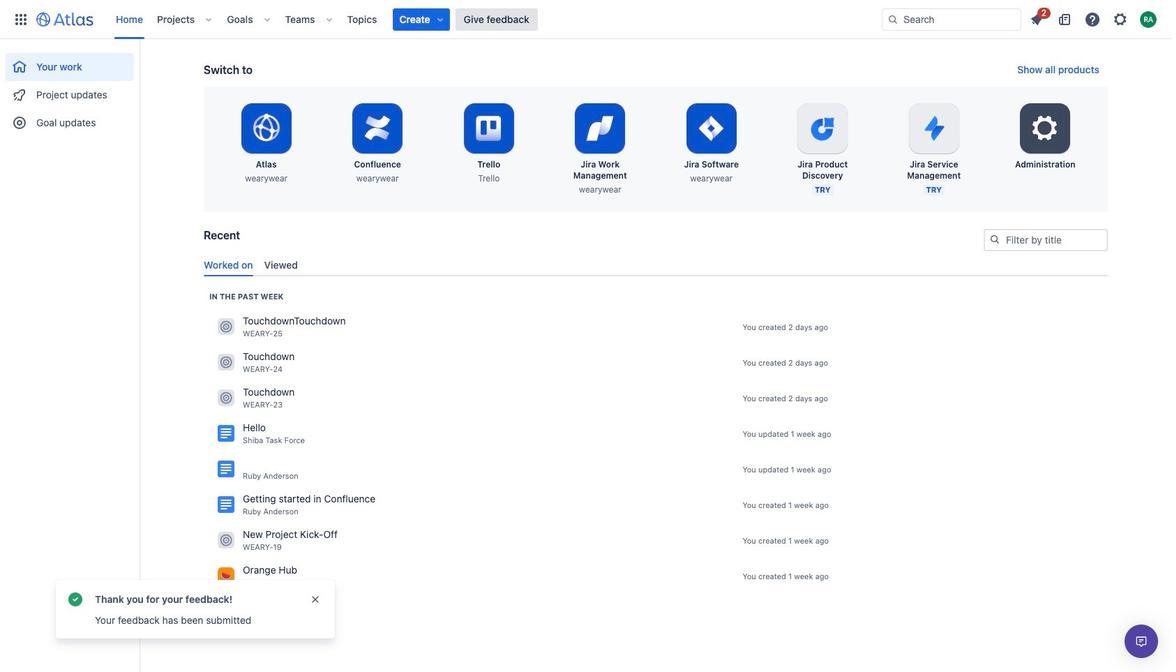 Task type: describe. For each thing, give the bounding box(es) containing it.
account image
[[1140, 11, 1157, 28]]

2 townsquare image from the top
[[218, 532, 234, 549]]

switch to... image
[[13, 11, 29, 28]]

1 confluence image from the top
[[218, 425, 234, 442]]

2 confluence image from the top
[[218, 461, 234, 478]]

Search field
[[882, 8, 1022, 30]]

2 townsquare image from the top
[[218, 390, 234, 406]]

search image
[[888, 14, 899, 25]]

open intercom messenger image
[[1133, 633, 1150, 650]]

dismiss image
[[310, 594, 321, 605]]



Task type: vqa. For each thing, say whether or not it's contained in the screenshot.
3rd townsquare image from the bottom of the page
yes



Task type: locate. For each thing, give the bounding box(es) containing it.
help image
[[1084, 11, 1101, 28]]

1 townsquare image from the top
[[218, 354, 234, 371]]

0 vertical spatial townsquare image
[[218, 318, 234, 335]]

3 townsquare image from the top
[[218, 568, 234, 584]]

group
[[6, 39, 134, 141]]

1 vertical spatial confluence image
[[218, 461, 234, 478]]

townsquare image
[[218, 354, 234, 371], [218, 532, 234, 549]]

0 vertical spatial townsquare image
[[218, 354, 234, 371]]

settings image
[[1112, 11, 1129, 28]]

notifications image
[[1029, 11, 1045, 28]]

heading
[[209, 291, 284, 302]]

0 vertical spatial confluence image
[[218, 425, 234, 442]]

2 vertical spatial townsquare image
[[218, 568, 234, 584]]

1 vertical spatial townsquare image
[[218, 390, 234, 406]]

banner
[[0, 0, 1172, 39]]

search image
[[990, 234, 1001, 245]]

1 townsquare image from the top
[[218, 318, 234, 335]]

tab list
[[198, 253, 1114, 276]]

Filter by title field
[[985, 230, 1107, 250]]

confluence image
[[218, 496, 234, 513]]

None search field
[[882, 8, 1022, 30]]

townsquare image
[[218, 318, 234, 335], [218, 390, 234, 406], [218, 568, 234, 584]]

settings image
[[1029, 112, 1062, 145]]

1 vertical spatial townsquare image
[[218, 532, 234, 549]]

top element
[[8, 0, 882, 39]]

confluence image
[[218, 425, 234, 442], [218, 461, 234, 478]]



